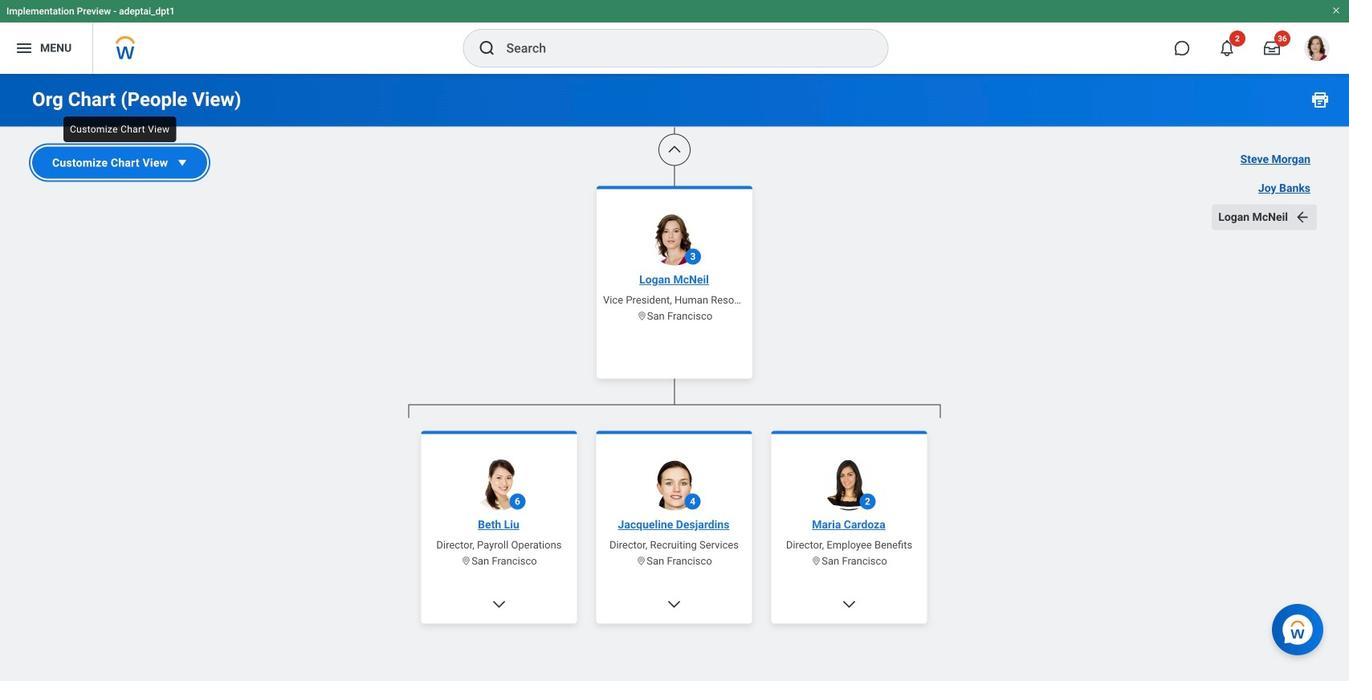 Task type: describe. For each thing, give the bounding box(es) containing it.
inbox large image
[[1264, 40, 1280, 56]]

arrow left image
[[1295, 209, 1311, 225]]

1 chevron down image from the left
[[491, 596, 507, 612]]

chevron down image
[[666, 596, 682, 612]]

search image
[[477, 39, 497, 58]]



Task type: vqa. For each thing, say whether or not it's contained in the screenshot.
main content
yes



Task type: locate. For each thing, give the bounding box(es) containing it.
location image
[[637, 311, 647, 321], [461, 556, 472, 566], [637, 556, 647, 566]]

close environment banner image
[[1332, 6, 1341, 15]]

caret down image
[[174, 155, 191, 171]]

chevron up image
[[667, 142, 683, 158]]

chevron down image
[[491, 596, 507, 612], [841, 596, 858, 612]]

2 chevron down image from the left
[[841, 596, 858, 612]]

justify image
[[14, 39, 34, 58]]

tooltip
[[59, 112, 181, 147]]

banner
[[0, 0, 1349, 74]]

notifications large image
[[1219, 40, 1235, 56]]

Search Workday  search field
[[506, 31, 855, 66]]

0 horizontal spatial chevron down image
[[491, 596, 507, 612]]

1 horizontal spatial chevron down image
[[841, 596, 858, 612]]

logan mcneil, logan mcneil, 3 direct reports element
[[409, 418, 941, 681]]

print org chart image
[[1311, 90, 1330, 109]]

profile logan mcneil image
[[1304, 35, 1330, 64]]

location image
[[812, 556, 822, 566]]

main content
[[0, 0, 1349, 681]]



